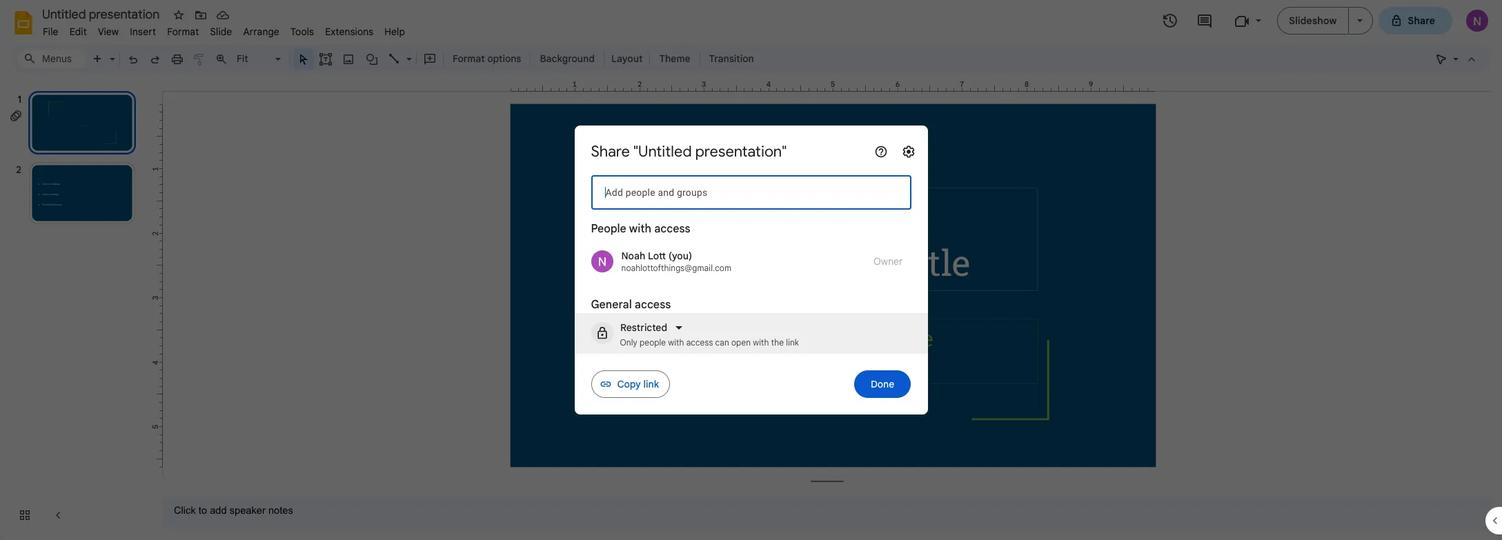 Task type: locate. For each thing, give the bounding box(es) containing it.
navigation
[[0, 78, 152, 540]]

share. private to only me. image
[[1390, 14, 1403, 27]]

Star checkbox
[[169, 6, 188, 25]]

menu bar
[[37, 18, 411, 41]]

menu bar inside menu bar banner
[[37, 18, 411, 41]]

application
[[0, 0, 1502, 540]]

options
[[487, 52, 521, 65]]

format options
[[453, 52, 521, 65]]

mode and view toolbar
[[1431, 45, 1483, 72]]

transition button
[[703, 48, 760, 69]]

application containing format options
[[0, 0, 1502, 540]]



Task type: vqa. For each thing, say whether or not it's contained in the screenshot.
Coral option at the top of the page
no



Task type: describe. For each thing, give the bounding box(es) containing it.
menu bar banner
[[0, 0, 1502, 540]]

main toolbar
[[86, 48, 761, 69]]

format options button
[[446, 48, 528, 69]]

background
[[540, 52, 595, 65]]

Rename text field
[[37, 6, 168, 22]]

theme
[[659, 52, 691, 65]]

transition
[[709, 52, 754, 65]]

background button
[[534, 48, 601, 69]]

format
[[453, 52, 485, 65]]

Menus field
[[17, 49, 86, 68]]

theme button
[[653, 48, 697, 69]]



